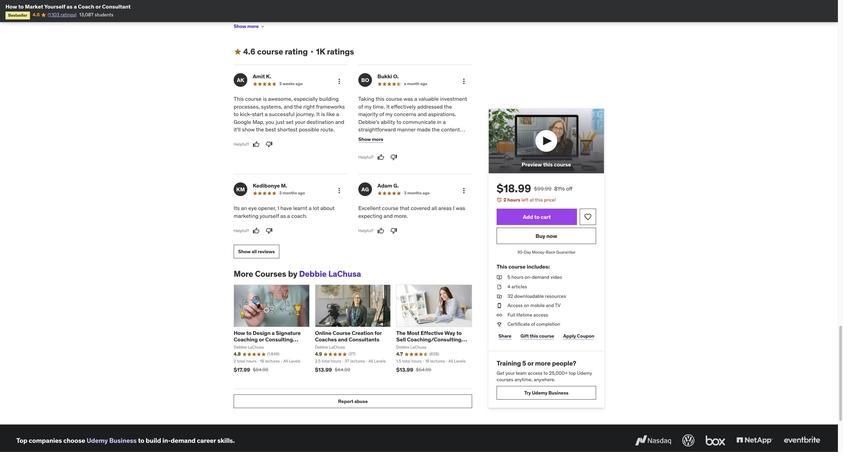 Task type: locate. For each thing, give the bounding box(es) containing it.
services
[[397, 343, 418, 350]]

3 lectures from the left
[[431, 359, 445, 364]]

to up bestseller
[[18, 3, 24, 10]]

ago for all
[[423, 191, 430, 196]]

online
[[315, 330, 332, 337]]

all inside debbie teaches courses for independant coaches and consultants on a variety of topics, including business design, marketing, branding, sales, and mindset. she also teaches a course on therapy dog training & certification. all of her courses are based on years of real world experience.
[[262, 22, 268, 28]]

1 vertical spatial 5
[[523, 360, 527, 368]]

lachusa inside online course creation for coaches and consultants debbie lachusa
[[329, 345, 345, 350]]

marketing
[[234, 213, 259, 219]]

$54.99
[[416, 367, 432, 373]]

or
[[96, 3, 101, 10], [259, 337, 264, 343], [528, 360, 534, 368]]

on down mindset.
[[322, 22, 328, 28]]

box image
[[705, 434, 727, 449]]

1 horizontal spatial as
[[281, 213, 286, 219]]

1 i from the left
[[278, 205, 279, 212]]

buy
[[536, 233, 546, 240]]

this up time.
[[376, 96, 385, 102]]

opener,
[[258, 205, 277, 212]]

on up full lifetime access
[[524, 303, 530, 309]]

yourself
[[260, 213, 279, 219]]

4.6
[[33, 12, 40, 18], [243, 46, 256, 57]]

0 horizontal spatial show more button
[[234, 20, 266, 33]]

total for the most effective way to sell coaching/consulting services
[[402, 359, 411, 364]]

courses up the branding,
[[268, 9, 285, 15]]

business inside debbie teaches courses for independant coaches and consultants on a variety of topics, including business design, marketing, branding, sales, and mindset. she also teaches a course on therapy dog training & certification. all of her courses are based on years of real world experience.
[[442, 9, 461, 15]]

processes,
[[234, 103, 260, 110]]

helpful? left mark review by amit k. as helpful icon
[[234, 142, 249, 147]]

0 vertical spatial all
[[432, 205, 437, 212]]

lectures for services
[[431, 359, 445, 364]]

it up destination
[[317, 111, 320, 118]]

course up k.
[[257, 46, 283, 57]]

courses down the branding,
[[282, 22, 299, 28]]

debbie up the 4.8
[[234, 345, 247, 350]]

2 i from the left
[[453, 205, 455, 212]]

consulting
[[265, 337, 293, 343]]

2 vertical spatial courses
[[497, 377, 514, 383]]

debbie inside online course creation for coaches and consultants debbie lachusa
[[315, 345, 328, 350]]

1 levels from the left
[[289, 359, 301, 364]]

or up anytime,
[[528, 360, 534, 368]]

this inside this course is awesome, especially building processes, systems, and the right frameworks to kick-start a successful journey. it is like a google map, you just set your destination and it'll show the best shortest possible route.
[[234, 96, 244, 102]]

1 horizontal spatial 4.6
[[243, 46, 256, 57]]

0 vertical spatial courses
[[268, 9, 285, 15]]

your inside training 5 or more people? get your team access to 25,000+ top udemy courses anytime, anywhere.
[[506, 370, 515, 377]]

0 vertical spatial demand
[[532, 275, 550, 281]]

off
[[567, 185, 573, 192]]

the
[[294, 103, 302, 110], [444, 103, 452, 110], [256, 126, 264, 133], [432, 126, 440, 133]]

1 horizontal spatial total
[[322, 359, 330, 364]]

2 horizontal spatial lectures
[[431, 359, 445, 364]]

$99.99
[[534, 185, 552, 192]]

xsmall image for 5
[[497, 275, 502, 281]]

business
[[442, 9, 461, 15], [549, 390, 569, 396], [109, 437, 137, 445]]

your right the get
[[506, 370, 515, 377]]

how inside the how to design a signature coaching or consulting program
[[234, 330, 245, 337]]

price!
[[544, 197, 556, 203]]

0 vertical spatial more
[[247, 23, 259, 29]]

0 vertical spatial business
[[442, 9, 461, 15]]

$84.99
[[253, 367, 269, 373]]

628 reviews element
[[430, 352, 439, 358]]

to left build
[[138, 437, 144, 445]]

this for this course includes:
[[497, 264, 508, 270]]

hours
[[508, 197, 521, 203], [512, 275, 524, 281], [246, 359, 257, 364], [331, 359, 341, 364], [412, 359, 422, 364]]

adam g.
[[378, 182, 399, 189]]

helpful? for its an eye opener, i have learnt a lot about marketing yourself as a coach.
[[234, 228, 249, 233]]

of down 'taking'
[[359, 103, 363, 110]]

show inside button
[[238, 249, 251, 255]]

a right design
[[272, 330, 275, 337]]

to inside add to cart button
[[535, 214, 540, 220]]

full
[[508, 312, 516, 318]]

k.
[[266, 73, 271, 80]]

total right 2.5
[[322, 359, 330, 364]]

2 down the 4.8
[[234, 359, 236, 364]]

1 vertical spatial was
[[456, 205, 466, 212]]

m.
[[281, 182, 287, 189]]

certificate
[[508, 322, 530, 328]]

0 horizontal spatial 4.6
[[33, 12, 40, 18]]

1 debbie lachusa from the left
[[234, 345, 264, 350]]

mark review by adam g. as unhelpful image
[[391, 228, 397, 235]]

more up anywhere.
[[535, 360, 551, 368]]

0 vertical spatial udemy
[[577, 370, 593, 377]]

2 all levels from the left
[[369, 359, 386, 364]]

udemy inside training 5 or more people? get your team access to 25,000+ top udemy courses anytime, anywhere.
[[577, 370, 593, 377]]

ago right month
[[421, 81, 428, 86]]

this inside the taking this course was a valuable investment of my time. it effectively addressed the majority of my concerns and aspirations. debbie's ability to communicate in a straightforward manner made the content highly relatable, leaving me feeling empowered.
[[376, 96, 385, 102]]

1 horizontal spatial months
[[408, 191, 422, 196]]

0 vertical spatial how
[[5, 3, 17, 10]]

concerns
[[394, 111, 417, 118]]

manner
[[397, 126, 416, 133]]

have
[[281, 205, 292, 212]]

marketing,
[[251, 15, 274, 22]]

report abuse button
[[234, 395, 472, 409]]

to left cart
[[535, 214, 540, 220]]

i right areas
[[453, 205, 455, 212]]

volkswagen image
[[681, 434, 696, 449]]

show more button left her
[[234, 20, 266, 33]]

1 horizontal spatial $13.99
[[397, 367, 414, 374]]

0 horizontal spatial for
[[286, 9, 292, 15]]

all inside button
[[252, 249, 257, 255]]

independant
[[293, 9, 320, 15]]

building
[[319, 96, 339, 102]]

mobile
[[531, 303, 545, 309]]

this inside button
[[544, 161, 553, 168]]

2 debbie lachusa from the left
[[397, 345, 427, 350]]

levels left 2.5
[[289, 359, 301, 364]]

1 vertical spatial for
[[375, 330, 382, 337]]

udemy business link
[[87, 437, 137, 445]]

levels left 1.5 at bottom left
[[374, 359, 386, 364]]

2 lectures from the left
[[351, 359, 365, 364]]

is left like on the top of page
[[321, 111, 325, 118]]

2 for 2 months ago
[[280, 191, 282, 196]]

effectively
[[391, 103, 416, 110]]

to down concerns
[[397, 118, 402, 125]]

teaches
[[250, 9, 267, 15], [358, 15, 375, 22]]

her
[[274, 22, 281, 28]]

0 horizontal spatial i
[[278, 205, 279, 212]]

udemy inside "link"
[[532, 390, 548, 396]]

2 months from the left
[[408, 191, 422, 196]]

additional actions for review by kedibonye m. image
[[335, 187, 344, 195]]

mark review by kedibonye m. as helpful image
[[253, 228, 260, 235]]

training down including
[[430, 15, 447, 22]]

months for adam g.
[[408, 191, 422, 196]]

course up 81%
[[554, 161, 571, 168]]

mark review by bukki o. as helpful image
[[378, 154, 384, 161]]

show all reviews button
[[234, 245, 279, 259]]

0 horizontal spatial this
[[234, 96, 244, 102]]

2 right alarm 'icon'
[[504, 197, 507, 203]]

show for the bottom show more button
[[359, 136, 371, 142]]

1 horizontal spatial udemy
[[532, 390, 548, 396]]

hours for how to design a signature coaching or consulting program
[[246, 359, 257, 364]]

3 all levels from the left
[[449, 359, 466, 364]]

try udemy business link
[[497, 387, 597, 400]]

1 vertical spatial show
[[359, 136, 371, 142]]

xsmall image for access
[[497, 303, 502, 309]]

2 horizontal spatial business
[[549, 390, 569, 396]]

shortest
[[278, 126, 298, 133]]

helpful? for excellent course that covered all areas i was expecting and more.
[[359, 228, 374, 233]]

0 vertical spatial or
[[96, 3, 101, 10]]

$18.99
[[497, 182, 532, 196]]

(1,649)
[[267, 352, 280, 357]]

all levels for how to design a signature coaching or consulting program
[[284, 359, 301, 364]]

journey.
[[296, 111, 315, 118]]

coaches
[[315, 337, 337, 343]]

0 vertical spatial show
[[234, 23, 246, 29]]

debbie down sell
[[397, 345, 410, 350]]

1 horizontal spatial your
[[506, 370, 515, 377]]

1 vertical spatial more
[[372, 136, 384, 142]]

4.6 for 4.6
[[33, 12, 40, 18]]

1 horizontal spatial training
[[497, 360, 521, 368]]

18 lectures
[[260, 359, 280, 364]]

teaches up "marketing,"
[[250, 9, 267, 15]]

ago right weeks
[[296, 81, 303, 86]]

hours for the most effective way to sell coaching/consulting services
[[412, 359, 422, 364]]

32
[[508, 293, 513, 299]]

0 vertical spatial 5
[[508, 275, 511, 281]]

more down the straightforward
[[372, 136, 384, 142]]

show more button down debbie's
[[359, 133, 384, 146]]

to inside the most effective way to sell coaching/consulting services
[[457, 330, 462, 337]]

1 horizontal spatial 5
[[523, 360, 527, 368]]

or up 13,087 students
[[96, 3, 101, 10]]

best
[[266, 126, 276, 133]]

months right '3'
[[408, 191, 422, 196]]

show down the straightforward
[[359, 136, 371, 142]]

1 horizontal spatial levels
[[374, 359, 386, 364]]

(1,103
[[48, 12, 59, 18]]

show
[[242, 126, 255, 133]]

was up effectively
[[404, 96, 413, 102]]

a right in
[[443, 118, 446, 125]]

all right the 19 lectures
[[449, 359, 453, 364]]

of down time.
[[380, 111, 384, 118]]

xsmall image left full
[[497, 312, 502, 319]]

mark review by amit k. as helpful image
[[253, 141, 260, 148]]

$13.99 for the most effective way to sell coaching/consulting services
[[397, 367, 414, 374]]

as inside "its an eye opener, i have learnt a lot about marketing yourself as a coach."
[[281, 213, 286, 219]]

all down "marketing,"
[[262, 22, 268, 28]]

total down the 4.8
[[237, 359, 245, 364]]

abuse
[[355, 399, 368, 405]]

4 xsmall image from the top
[[497, 322, 502, 328]]

for inside online course creation for coaches and consultants debbie lachusa
[[375, 330, 382, 337]]

xsmall image
[[497, 275, 502, 281], [497, 303, 502, 309], [497, 312, 502, 319], [497, 322, 502, 328]]

0 vertical spatial 4.6
[[33, 12, 40, 18]]

to inside the how to design a signature coaching or consulting program
[[246, 330, 252, 337]]

show left reviews at the bottom left
[[238, 249, 251, 255]]

a up ratings)
[[74, 3, 77, 10]]

4.6 for 4.6 course rating
[[243, 46, 256, 57]]

1 vertical spatial training
[[497, 360, 521, 368]]

report abuse
[[338, 399, 368, 405]]

0 horizontal spatial your
[[295, 118, 306, 125]]

all right 18 lectures
[[284, 359, 288, 364]]

0 horizontal spatial all
[[252, 249, 257, 255]]

this
[[234, 96, 244, 102], [497, 264, 508, 270]]

1 vertical spatial your
[[506, 370, 515, 377]]

consultants
[[349, 9, 374, 15]]

0 horizontal spatial $13.99
[[315, 367, 332, 374]]

as down have
[[281, 213, 286, 219]]

all inside excellent course that covered all areas i was expecting and more.
[[432, 205, 437, 212]]

2 vertical spatial show
[[238, 249, 251, 255]]

1 horizontal spatial more
[[372, 136, 384, 142]]

0 horizontal spatial months
[[283, 191, 297, 196]]

2 horizontal spatial total
[[402, 359, 411, 364]]

udemy right choose
[[87, 437, 108, 445]]

your
[[295, 118, 306, 125], [506, 370, 515, 377]]

1 horizontal spatial how
[[234, 330, 245, 337]]

show for show all reviews button
[[238, 249, 251, 255]]

2 $13.99 from the left
[[397, 367, 414, 374]]

training up the get
[[497, 360, 521, 368]]

helpful? left mark review by kedibonye m. as helpful icon
[[234, 228, 249, 233]]

1 total from the left
[[237, 359, 245, 364]]

the down investment
[[444, 103, 452, 110]]

1 vertical spatial teaches
[[358, 15, 375, 22]]

3 levels from the left
[[454, 359, 466, 364]]

1 vertical spatial or
[[259, 337, 264, 343]]

0 horizontal spatial debbie lachusa
[[234, 345, 264, 350]]

guarantee
[[557, 250, 576, 255]]

0 horizontal spatial levels
[[289, 359, 301, 364]]

0 horizontal spatial all levels
[[284, 359, 301, 364]]

0 horizontal spatial total
[[237, 359, 245, 364]]

1 lectures from the left
[[265, 359, 280, 364]]

0 horizontal spatial or
[[96, 3, 101, 10]]

total for how to design a signature coaching or consulting program
[[237, 359, 245, 364]]

course up effectively
[[386, 96, 403, 102]]

0 horizontal spatial how
[[5, 3, 17, 10]]

3 total from the left
[[402, 359, 411, 364]]

yourself
[[44, 3, 65, 10]]

0 vertical spatial as
[[67, 3, 73, 10]]

0 horizontal spatial udemy
[[87, 437, 108, 445]]

2 vertical spatial or
[[528, 360, 534, 368]]

1 vertical spatial all
[[252, 249, 257, 255]]

ago for i
[[298, 191, 305, 196]]

2 total from the left
[[322, 359, 330, 364]]

$13.99
[[315, 367, 332, 374], [397, 367, 414, 374]]

debbie lachusa down sell
[[397, 345, 427, 350]]

hours up the $13.99 $54.99
[[412, 359, 422, 364]]

1 horizontal spatial this
[[497, 264, 508, 270]]

1k
[[316, 46, 325, 57]]

1 vertical spatial udemy
[[532, 390, 548, 396]]

destination
[[307, 118, 334, 125]]

1 horizontal spatial show more
[[359, 136, 384, 142]]

coaching
[[234, 337, 258, 343]]

debbie's
[[359, 118, 380, 125]]

or right coaching
[[259, 337, 264, 343]]

more inside training 5 or more people? get your team access to 25,000+ top udemy courses anytime, anywhere.
[[535, 360, 551, 368]]

1 months from the left
[[283, 191, 297, 196]]

amit
[[253, 73, 265, 80]]

0 vertical spatial is
[[263, 96, 267, 102]]

$13.99 down 2.5 total hours
[[315, 367, 332, 374]]

build
[[146, 437, 161, 445]]

set
[[286, 118, 294, 125]]

now
[[547, 233, 558, 240]]

course inside the taking this course was a valuable investment of my time. it effectively addressed the majority of my concerns and aspirations. debbie's ability to communicate in a straightforward manner made the content highly relatable, leaving me feeling empowered.
[[386, 96, 403, 102]]

all for the most effective way to sell coaching/consulting services
[[449, 359, 453, 364]]

xsmall image down "marketing,"
[[260, 24, 266, 29]]

levels
[[289, 359, 301, 364], [374, 359, 386, 364], [454, 359, 466, 364]]

0 horizontal spatial training
[[430, 15, 447, 22]]

3 xsmall image from the top
[[497, 312, 502, 319]]

levels for the most effective way to sell coaching/consulting services
[[454, 359, 466, 364]]

mark review by bukki o. as unhelpful image
[[391, 154, 397, 161]]

to left kick-
[[234, 111, 239, 118]]

1 vertical spatial 4.6
[[243, 46, 256, 57]]

by
[[288, 269, 298, 280]]

a right start
[[265, 111, 268, 118]]

xsmall image down this course includes:
[[497, 275, 502, 281]]

ago up learnt
[[298, 191, 305, 196]]

1 horizontal spatial or
[[259, 337, 264, 343]]

1 horizontal spatial i
[[453, 205, 455, 212]]

business down anywhere.
[[549, 390, 569, 396]]

2 levels from the left
[[374, 359, 386, 364]]

hours up the $17.99 $84.99
[[246, 359, 257, 364]]

is up systems,
[[263, 96, 267, 102]]

month
[[407, 81, 420, 86]]

i left have
[[278, 205, 279, 212]]

xsmall image
[[260, 24, 266, 29], [309, 49, 315, 55], [497, 284, 502, 291], [497, 293, 502, 300]]

helpful? left mark review by adam g. as helpful icon
[[359, 228, 374, 233]]

helpful? down empowered.
[[359, 155, 374, 160]]

1 vertical spatial access
[[528, 370, 543, 377]]

ak
[[237, 77, 244, 83]]

alarm image
[[497, 197, 502, 203]]

debbie up 4.9
[[315, 345, 328, 350]]

0 vertical spatial teaches
[[250, 9, 267, 15]]

all left areas
[[432, 205, 437, 212]]

levels right the 19 lectures
[[454, 359, 466, 364]]

training inside debbie teaches courses for independant coaches and consultants on a variety of topics, including business design, marketing, branding, sales, and mindset. she also teaches a course on therapy dog training & certification. all of her courses are based on years of real world experience.
[[430, 15, 447, 22]]

1 horizontal spatial all
[[432, 205, 437, 212]]

1 horizontal spatial for
[[375, 330, 382, 337]]

my up majority
[[365, 103, 372, 110]]

way
[[445, 330, 456, 337]]

0 horizontal spatial more
[[247, 23, 259, 29]]

i inside excellent course that covered all areas i was expecting and more.
[[453, 205, 455, 212]]

for right creation
[[375, 330, 382, 337]]

1 vertical spatial show more button
[[359, 133, 384, 146]]

as up ratings)
[[67, 3, 73, 10]]

1 vertical spatial it
[[317, 111, 320, 118]]

how for how to market yourself as a coach or consultant
[[5, 3, 17, 10]]

includes:
[[527, 264, 550, 270]]

ago for a
[[421, 81, 428, 86]]

2 horizontal spatial more
[[535, 360, 551, 368]]

0 horizontal spatial 5
[[508, 275, 511, 281]]

top companies choose udemy business to build in-demand career skills.
[[16, 437, 235, 445]]

2 xsmall image from the top
[[497, 303, 502, 309]]

0 vertical spatial this
[[234, 96, 244, 102]]

was right areas
[[456, 205, 466, 212]]

to right 'way'
[[457, 330, 462, 337]]

on-
[[525, 275, 532, 281]]

all levels for the most effective way to sell coaching/consulting services
[[449, 359, 466, 364]]

debbie teaches courses for independant coaches and consultants on a variety of topics, including business design, marketing, branding, sales, and mindset. she also teaches a course on therapy dog training & certification. all of her courses are based on years of real world experience.
[[234, 9, 461, 28]]

1 horizontal spatial business
[[442, 9, 461, 15]]

world
[[356, 22, 367, 28]]

0 horizontal spatial teaches
[[250, 9, 267, 15]]

1 vertical spatial my
[[386, 111, 393, 118]]

all
[[432, 205, 437, 212], [252, 249, 257, 255]]

1 $13.99 from the left
[[315, 367, 332, 374]]

total right 1.5 at bottom left
[[402, 359, 411, 364]]

debbie inside debbie teaches courses for independant coaches and consultants on a variety of topics, including business design, marketing, branding, sales, and mindset. she also teaches a course on therapy dog training & certification. all of her courses are based on years of real world experience.
[[234, 9, 249, 15]]

right
[[304, 103, 315, 110]]

4.6 right medium image
[[243, 46, 256, 57]]

$17.99
[[234, 367, 250, 374]]

0 vertical spatial your
[[295, 118, 306, 125]]

access on mobile and tv
[[508, 303, 561, 309]]

0 vertical spatial it
[[387, 103, 390, 110]]

mark review by adam g. as helpful image
[[378, 228, 384, 235]]

feeling
[[426, 134, 443, 141]]

0 horizontal spatial lectures
[[265, 359, 280, 364]]

netapp image
[[736, 434, 775, 449]]

1 all levels from the left
[[284, 359, 301, 364]]

additional actions for review by adam g. image
[[460, 187, 468, 195]]

for for creation
[[375, 330, 382, 337]]

2 horizontal spatial or
[[528, 360, 534, 368]]

show more
[[234, 23, 259, 29], [359, 136, 384, 142]]

it inside this course is awesome, especially building processes, systems, and the right frameworks to kick-start a successful journey. it is like a google map, you just set your destination and it'll show the best shortest possible route.
[[317, 111, 320, 118]]

xsmall image up share
[[497, 322, 502, 328]]

1 vertical spatial how
[[234, 330, 245, 337]]

1 horizontal spatial it
[[387, 103, 390, 110]]

and up she
[[340, 9, 348, 15]]

wishlist image
[[584, 213, 592, 221]]

1 horizontal spatial debbie lachusa
[[397, 345, 427, 350]]

1 xsmall image from the top
[[497, 275, 502, 281]]

1 horizontal spatial my
[[386, 111, 393, 118]]

lifetime
[[517, 312, 533, 318]]

for inside debbie teaches courses for independant coaches and consultants on a variety of topics, including business design, marketing, branding, sales, and mindset. she also teaches a course on therapy dog training & certification. all of her courses are based on years of real world experience.
[[286, 9, 292, 15]]

1 vertical spatial this
[[497, 264, 508, 270]]

2 vertical spatial more
[[535, 360, 551, 368]]

and down frameworks
[[335, 118, 345, 125]]

lectures down 37 reviews element
[[351, 359, 365, 364]]

adam
[[378, 182, 392, 189]]

1 horizontal spatial all levels
[[369, 359, 386, 364]]

3 months ago
[[404, 191, 430, 196]]

all levels right 18 lectures
[[284, 359, 301, 364]]

course down 30-
[[509, 264, 526, 270]]

1 vertical spatial as
[[281, 213, 286, 219]]

1 vertical spatial business
[[549, 390, 569, 396]]

show all reviews
[[238, 249, 275, 255]]



Task type: describe. For each thing, give the bounding box(es) containing it.
ago for especially
[[296, 81, 303, 86]]

to inside this course is awesome, especially building processes, systems, and the right frameworks to kick-start a successful journey. it is like a google map, you just set your destination and it'll show the best shortest possible route.
[[234, 111, 239, 118]]

the up journey. at the top
[[294, 103, 302, 110]]

expecting
[[359, 213, 383, 219]]

just
[[276, 118, 285, 125]]

the most effective way to sell coaching/consulting services link
[[397, 330, 467, 350]]

lectures for consulting
[[265, 359, 280, 364]]

xsmall image for full
[[497, 312, 502, 319]]

&
[[448, 15, 451, 22]]

your inside this course is awesome, especially building processes, systems, and the right frameworks to kick-start a successful journey. it is like a google map, you just set your destination and it'll show the best shortest possible route.
[[295, 118, 306, 125]]

and inside the taking this course was a valuable investment of my time. it effectively addressed the majority of my concerns and aspirations. debbie's ability to communicate in a straightforward manner made the content highly relatable, leaving me feeling empowered.
[[418, 111, 427, 118]]

debbie lachusa link
[[299, 269, 361, 280]]

a left variety
[[382, 9, 384, 15]]

the down map,
[[256, 126, 264, 133]]

0 horizontal spatial business
[[109, 437, 137, 445]]

learnt
[[293, 205, 308, 212]]

32 downloadable resources
[[508, 293, 566, 299]]

0 horizontal spatial my
[[365, 103, 372, 110]]

a left month
[[404, 81, 406, 86]]

it inside the taking this course was a valuable investment of my time. it effectively addressed the majority of my concerns and aspirations. debbie's ability to communicate in a straightforward manner made the content highly relatable, leaving me feeling empowered.
[[387, 103, 390, 110]]

valuable
[[419, 96, 439, 102]]

1 horizontal spatial teaches
[[358, 15, 375, 22]]

or inside the how to design a signature coaching or consulting program
[[259, 337, 264, 343]]

lot
[[313, 205, 319, 212]]

and inside excellent course that covered all areas i was expecting and more.
[[384, 213, 393, 219]]

37 lectures
[[345, 359, 365, 364]]

a inside the how to design a signature coaching or consulting program
[[272, 330, 275, 337]]

course inside debbie teaches courses for independant coaches and consultants on a variety of topics, including business design, marketing, branding, sales, and mindset. she also teaches a course on therapy dog training & certification. all of her courses are based on years of real world experience.
[[380, 15, 395, 22]]

0 horizontal spatial show more
[[234, 23, 259, 29]]

how for how to design a signature coaching or consulting program
[[234, 330, 245, 337]]

video
[[551, 275, 562, 281]]

areas
[[439, 205, 452, 212]]

30-day money-back guarantee
[[518, 250, 576, 255]]

(628)
[[430, 352, 439, 357]]

or inside training 5 or more people? get your team access to 25,000+ top udemy courses anytime, anywhere.
[[528, 360, 534, 368]]

debbie lachusa for sell
[[397, 345, 427, 350]]

g.
[[394, 182, 399, 189]]

18
[[260, 359, 264, 364]]

like
[[327, 111, 335, 118]]

training inside training 5 or more people? get your team access to 25,000+ top udemy courses anytime, anywhere.
[[497, 360, 521, 368]]

2 for 2 total hours
[[234, 359, 236, 364]]

and left the tv
[[546, 303, 554, 309]]

mark review by amit k. as unhelpful image
[[266, 141, 273, 148]]

access inside training 5 or more people? get your team access to 25,000+ top udemy courses anytime, anywhere.
[[528, 370, 543, 377]]

systems,
[[261, 103, 283, 110]]

skills.
[[217, 437, 235, 445]]

of down she
[[341, 22, 345, 28]]

xsmall image left 4
[[497, 284, 502, 291]]

a up experience.
[[376, 15, 379, 22]]

course inside this course is awesome, especially building processes, systems, and the right frameworks to kick-start a successful journey. it is like a google map, you just set your destination and it'll show the best shortest possible route.
[[245, 96, 262, 102]]

sell
[[397, 337, 406, 343]]

nasdaq image
[[634, 434, 673, 449]]

mark review by kedibonye m. as unhelpful image
[[266, 228, 273, 235]]

coupon
[[577, 333, 595, 339]]

$13.99 $54.99
[[397, 367, 432, 374]]

years
[[329, 22, 340, 28]]

$13.99 for online course creation for coaches and consultants
[[315, 367, 332, 374]]

ratings
[[327, 46, 354, 57]]

1k ratings
[[316, 46, 354, 57]]

of left her
[[269, 22, 273, 28]]

this for this course is awesome, especially building processes, systems, and the right frameworks to kick-start a successful journey. it is like a google map, you just set your destination and it'll show the best shortest possible route.
[[234, 96, 244, 102]]

5 hours on-demand video
[[508, 275, 562, 281]]

a left the valuable
[[415, 96, 418, 102]]

xsmall image for certificate
[[497, 322, 502, 328]]

bo
[[362, 77, 369, 83]]

and up the successful
[[284, 103, 293, 110]]

course down completion
[[540, 333, 555, 339]]

5 inside training 5 or more people? get your team access to 25,000+ top udemy courses anytime, anywhere.
[[523, 360, 527, 368]]

are
[[300, 22, 307, 28]]

0 horizontal spatial demand
[[171, 437, 196, 445]]

left
[[522, 197, 529, 203]]

xsmall image left 1k
[[309, 49, 315, 55]]

of down full lifetime access
[[531, 322, 536, 328]]

additional actions for review by amit k. image
[[335, 77, 344, 86]]

of left topics,
[[401, 9, 405, 15]]

business inside "link"
[[549, 390, 569, 396]]

top
[[16, 437, 27, 445]]

on up experience.
[[375, 9, 381, 15]]

30-
[[518, 250, 524, 255]]

more courses by debbie lachusa
[[234, 269, 361, 280]]

i inside "its an eye opener, i have learnt a lot about marketing yourself as a coach."
[[278, 205, 279, 212]]

buy now
[[536, 233, 558, 240]]

4.8
[[234, 352, 241, 358]]

a left lot
[[309, 205, 312, 212]]

coach.
[[292, 213, 307, 219]]

0 horizontal spatial as
[[67, 3, 73, 10]]

more
[[234, 269, 253, 280]]

debbie right 'by'
[[299, 269, 327, 280]]

1.5
[[397, 359, 401, 364]]

(1,103 ratings)
[[48, 12, 77, 18]]

eventbrite image
[[783, 434, 822, 449]]

course inside button
[[554, 161, 571, 168]]

this for gift
[[530, 333, 539, 339]]

consultant
[[102, 3, 131, 10]]

share
[[499, 333, 512, 339]]

show for top show more button
[[234, 23, 246, 29]]

mindset.
[[320, 15, 338, 22]]

excellent
[[359, 205, 381, 212]]

this for preview
[[544, 161, 553, 168]]

covered
[[411, 205, 431, 212]]

o.
[[393, 73, 399, 80]]

investment
[[440, 96, 467, 102]]

day
[[524, 250, 531, 255]]

to inside training 5 or more people? get your team access to 25,000+ top udemy courses anytime, anywhere.
[[544, 370, 548, 377]]

courses inside training 5 or more people? get your team access to 25,000+ top udemy courses anytime, anywhere.
[[497, 377, 514, 383]]

1649 reviews element
[[267, 352, 280, 358]]

articles
[[512, 284, 528, 290]]

2 for 2 hours left at this price!
[[504, 197, 507, 203]]

2 vertical spatial udemy
[[87, 437, 108, 445]]

ability
[[381, 118, 396, 125]]

it'll
[[234, 126, 241, 133]]

sales,
[[297, 15, 310, 22]]

the most effective way to sell coaching/consulting services
[[397, 330, 462, 350]]

levels for how to design a signature coaching or consulting program
[[289, 359, 301, 364]]

about
[[321, 205, 335, 212]]

try
[[525, 390, 531, 396]]

a down have
[[287, 213, 290, 219]]

ratings)
[[61, 12, 77, 18]]

completion
[[537, 322, 561, 328]]

0 vertical spatial show more button
[[234, 20, 266, 33]]

1 vertical spatial courses
[[282, 22, 299, 28]]

$64.99
[[335, 367, 350, 373]]

this right at
[[535, 197, 543, 203]]

program
[[234, 343, 256, 350]]

1 vertical spatial is
[[321, 111, 325, 118]]

to inside the taking this course was a valuable investment of my time. it effectively addressed the majority of my concerns and aspirations. debbie's ability to communicate in a straightforward manner made the content highly relatable, leaving me feeling empowered.
[[397, 118, 402, 125]]

hours up 4 articles
[[512, 275, 524, 281]]

hours for online course creation for coaches and consultants
[[331, 359, 341, 364]]

in
[[437, 118, 442, 125]]

helpful? for this course is awesome, especially building processes, systems, and the right frameworks to kick-start a successful journey. it is like a google map, you just set your destination and it'll show the best shortest possible route.
[[234, 142, 249, 147]]

the up 'feeling'
[[432, 126, 440, 133]]

therapy
[[402, 15, 419, 22]]

on down variety
[[396, 15, 401, 22]]

consultants
[[349, 337, 380, 343]]

majority
[[359, 111, 378, 118]]

xsmall image left 32
[[497, 293, 502, 300]]

course inside excellent course that covered all areas i was expecting and more.
[[382, 205, 399, 212]]

2 hours left at this price!
[[504, 197, 556, 203]]

me
[[417, 134, 425, 141]]

and up based
[[311, 15, 319, 22]]

content
[[441, 126, 460, 133]]

and inside online course creation for coaches and consultants debbie lachusa
[[338, 337, 348, 343]]

0 horizontal spatial is
[[263, 96, 267, 102]]

taking this course was a valuable investment of my time. it effectively addressed the majority of my concerns and aspirations. debbie's ability to communicate in a straightforward manner made the content highly relatable, leaving me feeling empowered.
[[359, 96, 467, 148]]

that
[[400, 205, 410, 212]]

hours left 'left'
[[508, 197, 521, 203]]

medium image
[[234, 48, 242, 56]]

total for online course creation for coaches and consultants
[[322, 359, 330, 364]]

0 vertical spatial access
[[534, 312, 549, 318]]

4.7
[[397, 352, 403, 358]]

gift this course
[[521, 333, 555, 339]]

2.5 total hours
[[315, 359, 341, 364]]

this for taking
[[376, 96, 385, 102]]

all for how to design a signature coaching or consulting program
[[284, 359, 288, 364]]

2 total hours
[[234, 359, 257, 364]]

addressed
[[418, 103, 443, 110]]

debbie lachusa for coaching
[[234, 345, 264, 350]]

1 horizontal spatial demand
[[532, 275, 550, 281]]

13,087 students
[[79, 12, 113, 18]]

a right like on the top of page
[[336, 111, 339, 118]]

cart
[[541, 214, 551, 220]]

was inside the taking this course was a valuable investment of my time. it effectively addressed the majority of my concerns and aspirations. debbie's ability to communicate in a straightforward manner made the content highly relatable, leaving me feeling empowered.
[[404, 96, 413, 102]]

1 vertical spatial show more
[[359, 136, 384, 142]]

37 reviews element
[[349, 352, 356, 358]]

all for online course creation for coaches and consultants
[[369, 359, 373, 364]]

additional actions for review by bukki o. image
[[460, 77, 468, 86]]

was inside excellent course that covered all areas i was expecting and more.
[[456, 205, 466, 212]]

2 for 2 weeks ago
[[280, 81, 282, 86]]

ag
[[362, 186, 369, 193]]

apply coupon
[[564, 333, 595, 339]]

an
[[241, 205, 247, 212]]

taking
[[359, 96, 375, 102]]

months for kedibonye m.
[[283, 191, 297, 196]]

for for courses
[[286, 9, 292, 15]]



Task type: vqa. For each thing, say whether or not it's contained in the screenshot.
bottom Teaches
yes



